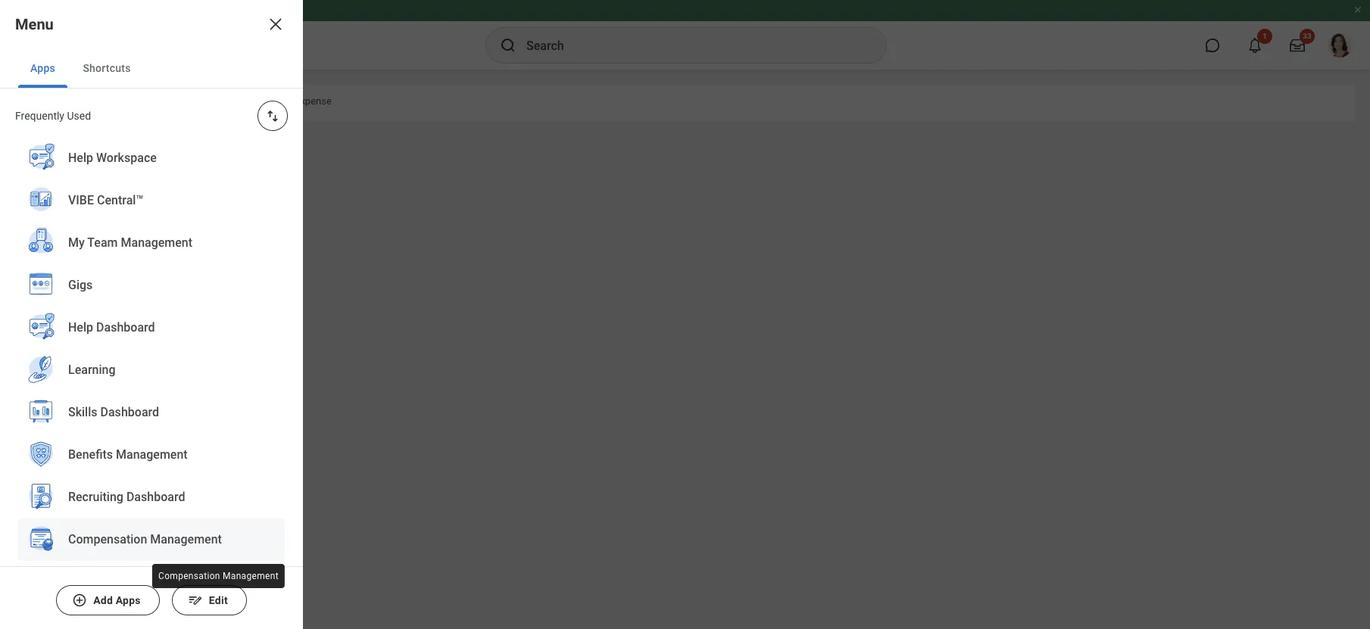 Task type: vqa. For each thing, say whether or not it's contained in the screenshot.
Summary
no



Task type: describe. For each thing, give the bounding box(es) containing it.
my
[[68, 236, 85, 250]]

tab list containing apps
[[0, 49, 303, 89]]

performance image
[[18, 476, 36, 494]]

contact image
[[18, 324, 36, 343]]

skills
[[68, 406, 97, 420]]

management down vibe central™ link
[[121, 236, 193, 250]]

job
[[59, 297, 76, 308]]

actions button
[[90, 157, 138, 173]]

navigation pane region
[[0, 70, 227, 630]]

pay link
[[0, 440, 227, 470]]

feedback
[[59, 540, 102, 551]]

plus circle image
[[72, 593, 87, 609]]

add apps
[[93, 595, 141, 607]]

time off image
[[18, 567, 36, 585]]

close environment banner image
[[1354, 5, 1363, 14]]

recruiting dashboard
[[68, 491, 185, 505]]

personal
[[59, 358, 98, 369]]

team inside my team management "link"
[[87, 236, 118, 250]]

dashboard for help dashboard
[[96, 321, 155, 335]]

contact
[[59, 327, 94, 339]]

central™
[[97, 193, 144, 208]]

2 vertical spatial compensation
[[158, 571, 220, 582]]

list containing help workspace
[[0, 0, 303, 616]]

scott
[[122, 103, 165, 124]]

job link
[[0, 288, 227, 318]]

frequently used
[[15, 110, 91, 122]]

edit button
[[172, 586, 247, 616]]

management down recruiting dashboard link
[[150, 533, 222, 547]]

help dashboard link
[[18, 307, 285, 351]]

recruiting dashboard link
[[18, 477, 285, 521]]

expense
[[295, 95, 332, 107]]

profile logan mcneil element
[[1319, 29, 1362, 62]]

my team management link
[[18, 222, 285, 266]]

help workspace
[[68, 151, 157, 165]]

notifications large image
[[1248, 38, 1263, 53]]

benefits image
[[18, 415, 36, 433]]

gigs link
[[18, 264, 285, 308]]

vibe
[[68, 193, 94, 208]]

view team image
[[105, 194, 123, 212]]

vibe central™
[[68, 193, 144, 208]]

vibe central™ link
[[18, 180, 285, 224]]

compensation inside navigation pane region
[[59, 388, 123, 399]]

pay
[[59, 449, 75, 460]]

team link
[[96, 185, 131, 238]]

compensation link
[[0, 379, 227, 409]]

frequently
[[15, 110, 64, 122]]

benefits link
[[0, 409, 227, 440]]

feedback image
[[18, 537, 36, 555]]

learning
[[68, 363, 116, 378]]

used
[[67, 110, 91, 122]]

my team management
[[68, 236, 193, 250]]

mileage expense
[[258, 95, 332, 107]]

compensation inside global navigation dialog
[[68, 533, 147, 547]]

team inside team lauren scott element
[[102, 226, 125, 237]]

help for help dashboard
[[68, 321, 93, 335]]

x image
[[267, 15, 285, 33]]



Task type: locate. For each thing, give the bounding box(es) containing it.
help
[[68, 151, 93, 165], [68, 321, 93, 335]]

apps right "add"
[[116, 595, 141, 607]]

benefits inside benefits management "link"
[[68, 448, 113, 463]]

management up edit
[[223, 571, 279, 582]]

2 help from the top
[[68, 321, 93, 335]]

banner
[[0, 0, 1371, 70]]

tab list
[[0, 49, 303, 89]]

learning link
[[18, 349, 285, 393]]

compensation management
[[68, 533, 222, 547], [158, 571, 279, 582]]

mileage
[[258, 95, 292, 107]]

team right my
[[87, 236, 118, 250]]

1 horizontal spatial apps
[[116, 595, 141, 607]]

0 vertical spatial compensation management
[[68, 533, 222, 547]]

help down job
[[68, 321, 93, 335]]

1 help from the top
[[68, 151, 93, 165]]

team
[[102, 226, 125, 237], [87, 236, 118, 250]]

help left actions
[[68, 151, 93, 165]]

career link
[[0, 500, 227, 531]]

list
[[0, 0, 303, 616], [0, 258, 227, 621]]

dashboard up benefits management at the bottom left of page
[[100, 406, 159, 420]]

help workspace link
[[18, 137, 285, 181]]

skills dashboard link
[[18, 392, 285, 436]]

shortcuts button
[[70, 49, 143, 88]]

compensation
[[59, 388, 123, 399], [68, 533, 147, 547], [158, 571, 220, 582]]

benefits inside benefits link
[[59, 418, 95, 430]]

apps button
[[18, 49, 67, 88]]

benefits management
[[68, 448, 188, 463]]

benefits down benefits link
[[68, 448, 113, 463]]

compensation up skills
[[59, 388, 123, 399]]

job image
[[18, 294, 36, 312]]

skills dashboard
[[68, 406, 159, 420]]

benefits for benefits
[[59, 418, 95, 430]]

menu
[[15, 15, 54, 33]]

compensation down career link
[[68, 533, 147, 547]]

dashboard down job link
[[96, 321, 155, 335]]

1 vertical spatial benefits
[[68, 448, 113, 463]]

text edit image
[[188, 593, 203, 609]]

edit
[[209, 595, 228, 607]]

dashboard for skills dashboard
[[100, 406, 159, 420]]

workspace
[[96, 151, 157, 165]]

help dashboard
[[68, 321, 155, 335]]

apps inside tab list
[[30, 62, 55, 74]]

compensation management link
[[18, 519, 285, 563]]

compensation management inside global navigation dialog
[[68, 533, 222, 547]]

2 list from the top
[[0, 258, 227, 621]]

compensation management up edit
[[158, 571, 279, 582]]

personal link
[[0, 349, 227, 379]]

compensation image
[[18, 385, 36, 403]]

1 vertical spatial compensation management
[[158, 571, 279, 582]]

feedback link
[[0, 531, 227, 561]]

benefits
[[59, 418, 95, 430], [68, 448, 113, 463]]

1 vertical spatial dashboard
[[100, 406, 159, 420]]

apps
[[30, 62, 55, 74], [116, 595, 141, 607]]

benefits for benefits management
[[68, 448, 113, 463]]

0 vertical spatial apps
[[30, 62, 55, 74]]

global navigation dialog
[[0, 0, 303, 630]]

apps down menu
[[30, 62, 55, 74]]

1 vertical spatial help
[[68, 321, 93, 335]]

0 vertical spatial dashboard
[[96, 321, 155, 335]]

add
[[93, 595, 113, 607]]

team down view team image
[[102, 226, 125, 237]]

career image
[[18, 506, 36, 524]]

help for help workspace
[[68, 151, 93, 165]]

compensation up text edit image
[[158, 571, 220, 582]]

2 vertical spatial dashboard
[[126, 491, 185, 505]]

1 vertical spatial compensation
[[68, 533, 147, 547]]

personal image
[[18, 355, 36, 373]]

add apps button
[[56, 586, 160, 616]]

management
[[121, 236, 193, 250], [116, 448, 188, 463], [150, 533, 222, 547], [223, 571, 279, 582]]

list containing job
[[0, 258, 227, 621]]

benefits management link
[[18, 434, 285, 478]]

dashboard
[[96, 321, 155, 335], [100, 406, 159, 420], [126, 491, 185, 505]]

tag image
[[185, 77, 202, 94]]

pay image
[[18, 446, 36, 464]]

management down skills dashboard link
[[116, 448, 188, 463]]

gigs
[[68, 278, 93, 293]]

benefits up pay
[[59, 418, 95, 430]]

team lauren scott element
[[96, 226, 131, 238]]

inbox large image
[[1291, 38, 1306, 53]]

0 horizontal spatial apps
[[30, 62, 55, 74]]

summary image
[[18, 264, 36, 282]]

dashboard for recruiting dashboard
[[126, 491, 185, 505]]

1 vertical spatial apps
[[116, 595, 141, 607]]

0 vertical spatial benefits
[[59, 418, 95, 430]]

shortcuts
[[83, 62, 131, 74]]

0 vertical spatial compensation
[[59, 388, 123, 399]]

1 list from the top
[[0, 0, 303, 616]]

compensation management down career link
[[68, 533, 222, 547]]

sort image
[[265, 108, 280, 124]]

0 vertical spatial help
[[68, 151, 93, 165]]

view printable version (pdf) image
[[205, 77, 222, 94]]

search image
[[499, 36, 518, 55]]

dashboard down benefits management "link"
[[126, 491, 185, 505]]

lauren scott
[[62, 103, 165, 124]]

lauren
[[62, 103, 118, 124]]

contact link
[[0, 318, 227, 349]]

career
[[59, 509, 88, 521]]

recruiting
[[68, 491, 123, 505]]

actions
[[99, 160, 129, 170]]



